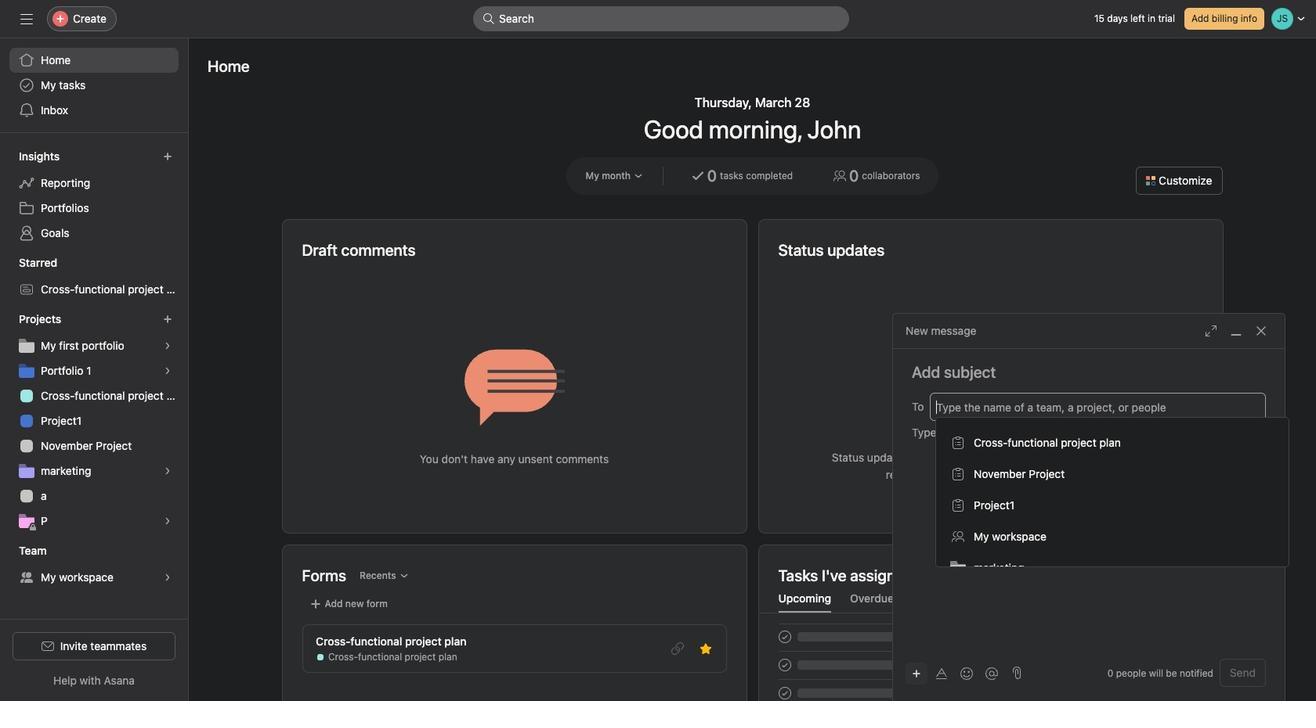 Task type: vqa. For each thing, say whether or not it's contained in the screenshot.
More section actions icon add task "image"'s the 'Mark complete' option
no



Task type: locate. For each thing, give the bounding box(es) containing it.
toolbar
[[906, 662, 1006, 685]]

dialog
[[893, 314, 1285, 702]]

see details, my first portfolio image
[[163, 342, 172, 351]]

global element
[[0, 38, 188, 132]]

teams element
[[0, 537, 188, 594]]

remove from favorites image
[[699, 643, 712, 656]]

list box
[[473, 6, 849, 31]]

new insights image
[[163, 152, 172, 161]]

close image
[[1255, 325, 1268, 338]]

at mention image
[[986, 668, 998, 680]]

formatting image
[[935, 668, 948, 680]]

prominent image
[[483, 13, 495, 25]]

see details, portfolio 1 image
[[163, 367, 172, 376]]

see details, marketing image
[[163, 467, 172, 476]]

projects element
[[0, 306, 188, 537]]

hide sidebar image
[[20, 13, 33, 25]]

minimize image
[[1230, 325, 1243, 338]]

see details, p image
[[163, 517, 172, 526]]



Task type: describe. For each thing, give the bounding box(es) containing it.
insights element
[[0, 143, 188, 249]]

starred element
[[0, 249, 188, 306]]

expand popout to full screen image
[[1205, 325, 1217, 338]]

Type the name of a team, a project, or people text field
[[937, 398, 1257, 417]]

Add subject text field
[[893, 362, 1285, 384]]

see details, my workspace image
[[163, 573, 172, 583]]

new project or portfolio image
[[163, 315, 172, 324]]

emoji image
[[960, 668, 973, 680]]

copy form link image
[[671, 643, 684, 656]]



